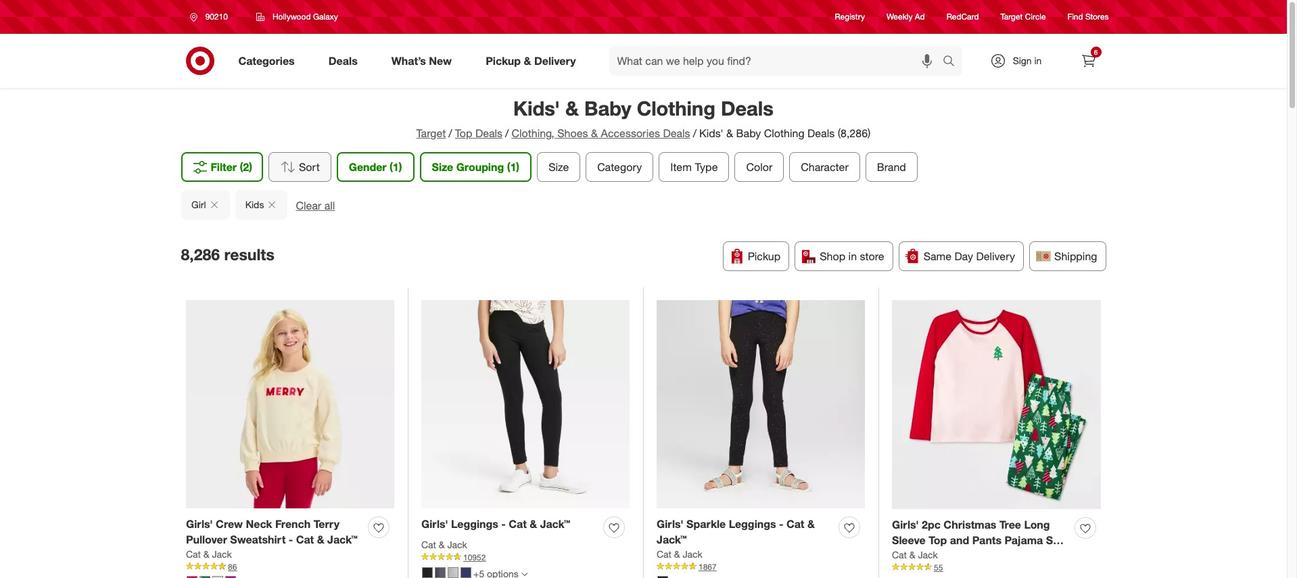 Task type: locate. For each thing, give the bounding box(es) containing it.
jack™ down and
[[931, 549, 961, 562]]

1 horizontal spatial kids'
[[699, 126, 723, 140]]

jack™ down sparkle
[[657, 533, 687, 546]]

cat & jack link up faux denim image in the left bottom of the page
[[421, 538, 467, 552]]

0 horizontal spatial leggings
[[451, 517, 498, 531]]

girls' up sleeve
[[892, 518, 919, 532]]

target left 'circle'
[[1001, 12, 1023, 22]]

kids' up the 'type'
[[699, 126, 723, 140]]

0 vertical spatial in
[[1034, 55, 1042, 66]]

size inside button
[[549, 160, 569, 174]]

faux denim image
[[435, 567, 446, 578]]

jack™ inside girls' 2pc christmas tree long sleeve top and pants pajama set - cat & jack™ pink
[[931, 549, 961, 562]]

- down sleeve
[[892, 549, 897, 562]]

deals
[[329, 54, 358, 67], [721, 96, 774, 120], [475, 126, 503, 140], [663, 126, 690, 140], [808, 126, 835, 140]]

55 link
[[892, 562, 1101, 574]]

registry link
[[835, 11, 865, 23]]

1 horizontal spatial pickup
[[748, 249, 781, 263]]

pajama
[[1005, 533, 1043, 547]]

what's new
[[391, 54, 452, 67]]

what's
[[391, 54, 426, 67]]

1 horizontal spatial size
[[549, 160, 569, 174]]

1 horizontal spatial (1)
[[507, 160, 520, 174]]

1 leggings from the left
[[451, 517, 498, 531]]

long
[[1024, 518, 1050, 532]]

pickup inside button
[[748, 249, 781, 263]]

clothing up 'color'
[[764, 126, 805, 140]]

2 size from the left
[[549, 160, 569, 174]]

1867 link
[[657, 561, 865, 573]]

0 horizontal spatial /
[[449, 126, 452, 140]]

/ left clothing,
[[505, 126, 509, 140]]

search button
[[936, 46, 969, 78]]

size down shoes
[[549, 160, 569, 174]]

clothing up accessories
[[637, 96, 716, 120]]

brand button
[[866, 152, 918, 182]]

(1)
[[390, 160, 402, 174], [507, 160, 520, 174]]

- inside girls' crew neck french terry pullover sweatshirt - cat & jack™
[[289, 533, 293, 546]]

2 horizontal spatial /
[[693, 126, 697, 140]]

find stores link
[[1068, 11, 1109, 23]]

girls' up faux denim image in the left bottom of the page
[[421, 517, 448, 531]]

0 horizontal spatial size
[[432, 160, 453, 174]]

target inside kids' & baby clothing deals target / top deals / clothing, shoes & accessories deals / kids' & baby clothing deals (8,286)
[[416, 126, 446, 140]]

cat & jack link down the pullover on the left bottom
[[186, 548, 232, 561]]

magenta pink image
[[225, 576, 236, 578]]

(8,286)
[[838, 126, 871, 140]]

registry
[[835, 12, 865, 22]]

girls' left sparkle
[[657, 517, 684, 531]]

same day delivery button
[[899, 241, 1024, 271]]

- down french
[[289, 533, 293, 546]]

in for sign
[[1034, 55, 1042, 66]]

0 vertical spatial target
[[1001, 12, 1023, 22]]

/ right target link
[[449, 126, 452, 140]]

leggings up 1867 link
[[729, 517, 776, 531]]

sign
[[1013, 55, 1032, 66]]

0 horizontal spatial in
[[849, 249, 857, 263]]

girls' sparkle leggings - cat & jack™
[[657, 517, 815, 546]]

jack up '86' at the bottom left of page
[[212, 548, 232, 560]]

girls' up the pullover on the left bottom
[[186, 517, 213, 531]]

same
[[924, 249, 952, 263]]

1 horizontal spatial in
[[1034, 55, 1042, 66]]

jack up 10952
[[447, 539, 467, 550]]

0 vertical spatial delivery
[[534, 54, 576, 67]]

kids' up clothing,
[[513, 96, 560, 120]]

clear all
[[295, 199, 335, 212]]

girls'
[[186, 517, 213, 531], [421, 517, 448, 531], [657, 517, 684, 531], [892, 518, 919, 532]]

1 vertical spatial kids'
[[699, 126, 723, 140]]

girls' inside girls' 2pc christmas tree long sleeve top and pants pajama set - cat & jack™ pink
[[892, 518, 919, 532]]

cat & jack up faux denim image in the left bottom of the page
[[421, 539, 467, 550]]

0 vertical spatial top
[[455, 126, 472, 140]]

french
[[275, 517, 311, 531]]

jack for crew
[[212, 548, 232, 560]]

shipping button
[[1029, 241, 1106, 271]]

pickup button
[[723, 241, 789, 271]]

sort
[[299, 160, 320, 174]]

deals link
[[317, 46, 375, 76]]

size down target link
[[432, 160, 453, 174]]

- up 1867 link
[[779, 517, 784, 531]]

delivery
[[534, 54, 576, 67], [976, 249, 1015, 263]]

girl
[[191, 199, 206, 210]]

top
[[455, 126, 472, 140], [929, 533, 947, 547]]

3 / from the left
[[693, 126, 697, 140]]

kids'
[[513, 96, 560, 120], [699, 126, 723, 140]]

cat & jack link for 2pc
[[892, 548, 938, 562]]

sweatshirt
[[230, 533, 286, 546]]

&
[[524, 54, 531, 67], [565, 96, 579, 120], [591, 126, 598, 140], [726, 126, 733, 140], [530, 517, 537, 531], [808, 517, 815, 531], [317, 533, 324, 546], [439, 539, 445, 550], [203, 548, 209, 560], [674, 548, 680, 560], [910, 549, 916, 560], [920, 549, 928, 562]]

pickup
[[486, 54, 521, 67], [748, 249, 781, 263]]

girls' sparkle leggings - cat & jack™ image
[[657, 301, 865, 509], [657, 301, 865, 509]]

cat & jack up 1867
[[657, 548, 702, 560]]

0 horizontal spatial clothing
[[637, 96, 716, 120]]

color button
[[735, 152, 784, 182]]

0 horizontal spatial (1)
[[390, 160, 402, 174]]

jack up 1867
[[683, 548, 702, 560]]

1 horizontal spatial delivery
[[976, 249, 1015, 263]]

pickup & delivery link
[[474, 46, 593, 76]]

weekly
[[887, 12, 913, 22]]

top inside kids' & baby clothing deals target / top deals / clothing, shoes & accessories deals / kids' & baby clothing deals (8,286)
[[455, 126, 472, 140]]

results
[[224, 245, 274, 264]]

2 leggings from the left
[[729, 517, 776, 531]]

deals down "galaxy"
[[329, 54, 358, 67]]

leggings up 10952
[[451, 517, 498, 531]]

10952 link
[[421, 552, 630, 564]]

girls' inside girls' sparkle leggings - cat & jack™
[[657, 517, 684, 531]]

grouping
[[456, 160, 504, 174]]

What can we help you find? suggestions appear below search field
[[609, 46, 946, 76]]

& inside girls' sparkle leggings - cat & jack™
[[808, 517, 815, 531]]

0 horizontal spatial kids'
[[513, 96, 560, 120]]

target left top deals link
[[416, 126, 446, 140]]

clear all button
[[295, 198, 335, 214]]

category button
[[586, 152, 654, 182]]

off white image
[[212, 576, 223, 578]]

girls' for girls' sparkle leggings - cat & jack™
[[657, 517, 684, 531]]

0 horizontal spatial top
[[455, 126, 472, 140]]

girls' 2pc christmas tree long sleeve top and pants pajama set - cat & jack™ pink image
[[892, 301, 1101, 510], [892, 301, 1101, 510]]

clothing,
[[512, 126, 554, 140]]

find stores
[[1068, 12, 1109, 22]]

cat & jack link for sparkle
[[657, 548, 702, 561]]

deals down 'what can we help you find? suggestions appear below' search field
[[721, 96, 774, 120]]

in left store
[[849, 249, 857, 263]]

1 horizontal spatial baby
[[736, 126, 761, 140]]

baby up 'color' button
[[736, 126, 761, 140]]

red image
[[187, 576, 197, 578]]

86
[[228, 562, 237, 572]]

cat & jack link
[[421, 538, 467, 552], [186, 548, 232, 561], [657, 548, 702, 561], [892, 548, 938, 562]]

1 horizontal spatial /
[[505, 126, 509, 140]]

in
[[1034, 55, 1042, 66], [849, 249, 857, 263]]

6
[[1094, 48, 1098, 56]]

1 vertical spatial in
[[849, 249, 857, 263]]

baby
[[584, 96, 631, 120], [736, 126, 761, 140]]

black image
[[422, 567, 433, 578], [657, 576, 668, 578]]

pink
[[964, 549, 987, 562]]

cat & jack link up 1867
[[657, 548, 702, 561]]

1 vertical spatial delivery
[[976, 249, 1015, 263]]

size for size
[[549, 160, 569, 174]]

& inside girls' 2pc christmas tree long sleeve top and pants pajama set - cat & jack™ pink
[[920, 549, 928, 562]]

sleeve
[[892, 533, 926, 547]]

circle
[[1025, 12, 1046, 22]]

sign in
[[1013, 55, 1042, 66]]

0 vertical spatial baby
[[584, 96, 631, 120]]

cat & jack for leggings
[[421, 539, 467, 550]]

1 size from the left
[[432, 160, 453, 174]]

delivery for same day delivery
[[976, 249, 1015, 263]]

clothing, shoes & accessories deals link
[[512, 126, 690, 140]]

target link
[[416, 126, 446, 140]]

clothing
[[637, 96, 716, 120], [764, 126, 805, 140]]

cat & jack down sleeve
[[892, 549, 938, 560]]

jack™ down terry
[[327, 533, 358, 546]]

cat & jack
[[421, 539, 467, 550], [186, 548, 232, 560], [657, 548, 702, 560], [892, 549, 938, 560]]

cat
[[509, 517, 527, 531], [787, 517, 805, 531], [296, 533, 314, 546], [421, 539, 436, 550], [186, 548, 201, 560], [657, 548, 672, 560], [892, 549, 907, 560], [900, 549, 917, 562]]

1 horizontal spatial black image
[[657, 576, 668, 578]]

- inside girls' 2pc christmas tree long sleeve top and pants pajama set - cat & jack™ pink
[[892, 549, 897, 562]]

(1) right gender
[[390, 160, 402, 174]]

top right target link
[[455, 126, 472, 140]]

girls' for girls' crew neck french terry pullover sweatshirt - cat & jack™
[[186, 517, 213, 531]]

1 vertical spatial target
[[416, 126, 446, 140]]

90210
[[205, 11, 228, 22]]

1 (1) from the left
[[390, 160, 402, 174]]

delivery for pickup & delivery
[[534, 54, 576, 67]]

girls' 2pc christmas tree long sleeve top and pants pajama set - cat & jack™ pink
[[892, 518, 1063, 562]]

leggings
[[451, 517, 498, 531], [729, 517, 776, 531]]

girls' crew neck french terry pullover sweatshirt - cat & jack™ image
[[186, 301, 394, 509], [186, 301, 394, 509]]

jack up 55
[[918, 549, 938, 560]]

delivery inside button
[[976, 249, 1015, 263]]

deals inside deals link
[[329, 54, 358, 67]]

0 horizontal spatial baby
[[584, 96, 631, 120]]

top down "2pc"
[[929, 533, 947, 547]]

in right the sign
[[1034, 55, 1042, 66]]

search
[[936, 55, 969, 69]]

shop
[[820, 249, 846, 263]]

girls' leggings - cat & jack™ image
[[421, 301, 630, 509], [421, 301, 630, 509]]

(1) right grouping
[[507, 160, 520, 174]]

baby up clothing, shoes & accessories deals "link"
[[584, 96, 631, 120]]

0 horizontal spatial delivery
[[534, 54, 576, 67]]

kids' & baby clothing deals target / top deals / clothing, shoes & accessories deals / kids' & baby clothing deals (8,286)
[[416, 96, 871, 140]]

/ up the item type button
[[693, 126, 697, 140]]

jack™
[[540, 517, 570, 531], [327, 533, 358, 546], [657, 533, 687, 546], [931, 549, 961, 562]]

1 vertical spatial clothing
[[764, 126, 805, 140]]

0 vertical spatial pickup
[[486, 54, 521, 67]]

1 horizontal spatial leggings
[[729, 517, 776, 531]]

all colors + 5 more colors element
[[521, 570, 527, 578]]

0 horizontal spatial target
[[416, 126, 446, 140]]

cat & jack down the pullover on the left bottom
[[186, 548, 232, 560]]

cat inside girls' sparkle leggings - cat & jack™
[[787, 517, 805, 531]]

top inside girls' 2pc christmas tree long sleeve top and pants pajama set - cat & jack™ pink
[[929, 533, 947, 547]]

leggings inside girls' sparkle leggings - cat & jack™
[[729, 517, 776, 531]]

90210 button
[[181, 5, 242, 29]]

1 horizontal spatial top
[[929, 533, 947, 547]]

sort button
[[269, 152, 331, 182]]

shoes
[[557, 126, 588, 140]]

girls' inside girls' crew neck french terry pullover sweatshirt - cat & jack™
[[186, 517, 213, 531]]

cat & jack link down sleeve
[[892, 548, 938, 562]]

1 vertical spatial pickup
[[748, 249, 781, 263]]

1 vertical spatial baby
[[736, 126, 761, 140]]

in inside button
[[849, 249, 857, 263]]

1 vertical spatial top
[[929, 533, 947, 547]]

0 horizontal spatial pickup
[[486, 54, 521, 67]]



Task type: vqa. For each thing, say whether or not it's contained in the screenshot.
55 link
yes



Task type: describe. For each thing, give the bounding box(es) containing it.
christmas
[[944, 518, 997, 532]]

navy image
[[461, 567, 471, 578]]

stores
[[1086, 12, 1109, 22]]

girls' leggings - cat & jack™ link
[[421, 517, 570, 532]]

ad
[[915, 12, 925, 22]]

1 horizontal spatial clothing
[[764, 126, 805, 140]]

0 vertical spatial kids'
[[513, 96, 560, 120]]

cat & jack link for crew
[[186, 548, 232, 561]]

sign in link
[[978, 46, 1063, 76]]

jack™ inside girls' sparkle leggings - cat & jack™
[[657, 533, 687, 546]]

filter
[[211, 160, 237, 174]]

girl button
[[181, 190, 229, 220]]

terry
[[314, 517, 340, 531]]

top deals link
[[455, 126, 503, 140]]

item type
[[670, 160, 718, 174]]

redcard link
[[947, 11, 979, 23]]

store
[[860, 249, 884, 263]]

deals up item
[[663, 126, 690, 140]]

girls' for girls' leggings - cat & jack™
[[421, 517, 448, 531]]

target circle
[[1001, 12, 1046, 22]]

item
[[670, 160, 692, 174]]

deals up grouping
[[475, 126, 503, 140]]

hollywood galaxy
[[272, 11, 338, 22]]

categories
[[238, 54, 295, 67]]

category
[[597, 160, 642, 174]]

pickup & delivery
[[486, 54, 576, 67]]

cat & jack for crew
[[186, 548, 232, 560]]

filter (2) button
[[181, 152, 263, 182]]

find
[[1068, 12, 1083, 22]]

jack for leggings
[[447, 539, 467, 550]]

size for size grouping (1)
[[432, 160, 453, 174]]

- up 10952 "link"
[[501, 517, 506, 531]]

character button
[[789, 152, 860, 182]]

pants
[[972, 533, 1002, 547]]

cat inside girls' crew neck french terry pullover sweatshirt - cat & jack™
[[296, 533, 314, 546]]

color
[[746, 160, 773, 174]]

filter (2)
[[211, 160, 252, 174]]

redcard
[[947, 12, 979, 22]]

0 horizontal spatial black image
[[422, 567, 433, 578]]

1 / from the left
[[449, 126, 452, 140]]

(2)
[[240, 160, 252, 174]]

jack for 2pc
[[918, 549, 938, 560]]

new
[[429, 54, 452, 67]]

deals left (8,286)
[[808, 126, 835, 140]]

crew
[[216, 517, 243, 531]]

cat inside girls' 2pc christmas tree long sleeve top and pants pajama set - cat & jack™ pink
[[900, 549, 917, 562]]

jack™ inside girls' crew neck french terry pullover sweatshirt - cat & jack™
[[327, 533, 358, 546]]

0 vertical spatial clothing
[[637, 96, 716, 120]]

2 / from the left
[[505, 126, 509, 140]]

size button
[[537, 152, 580, 182]]

pickup for pickup & delivery
[[486, 54, 521, 67]]

- inside girls' sparkle leggings - cat & jack™
[[779, 517, 784, 531]]

kids button
[[235, 190, 287, 220]]

1 horizontal spatial target
[[1001, 12, 1023, 22]]

size grouping (1)
[[432, 160, 520, 174]]

hollywood
[[272, 11, 311, 22]]

kids
[[245, 199, 264, 210]]

girls' for girls' 2pc christmas tree long sleeve top and pants pajama set - cat & jack™ pink
[[892, 518, 919, 532]]

& inside girls' crew neck french terry pullover sweatshirt - cat & jack™
[[317, 533, 324, 546]]

jack™ up 10952 "link"
[[540, 517, 570, 531]]

jack for sparkle
[[683, 548, 702, 560]]

day
[[955, 249, 973, 263]]

shop in store button
[[795, 241, 893, 271]]

weekly ad
[[887, 12, 925, 22]]

sparkle
[[687, 517, 726, 531]]

character
[[801, 160, 849, 174]]

galaxy
[[313, 11, 338, 22]]

2 (1) from the left
[[507, 160, 520, 174]]

same day delivery
[[924, 249, 1015, 263]]

10952
[[463, 552, 486, 563]]

shipping
[[1054, 249, 1097, 263]]

target circle link
[[1001, 11, 1046, 23]]

item type button
[[659, 152, 729, 182]]

8,286
[[181, 245, 220, 264]]

hollywood galaxy button
[[247, 5, 347, 29]]

accessories
[[601, 126, 660, 140]]

all colors + 5 more colors image
[[521, 572, 527, 578]]

1867
[[699, 562, 717, 572]]

8,286 results
[[181, 245, 274, 264]]

in for shop
[[849, 249, 857, 263]]

girls' 2pc christmas tree long sleeve top and pants pajama set - cat & jack™ pink link
[[892, 517, 1069, 562]]

86 link
[[186, 561, 394, 573]]

55
[[934, 562, 943, 573]]

girls' crew neck french terry pullover sweatshirt - cat & jack™
[[186, 517, 358, 546]]

cat & jack for sparkle
[[657, 548, 702, 560]]

girls' leggings - cat & jack™
[[421, 517, 570, 531]]

what's new link
[[380, 46, 469, 76]]

cat & jack for 2pc
[[892, 549, 938, 560]]

pickup for pickup
[[748, 249, 781, 263]]

tree
[[1000, 518, 1021, 532]]

clear
[[295, 199, 321, 212]]

girls' crew neck french terry pullover sweatshirt - cat & jack™ link
[[186, 517, 363, 548]]

gender (1)
[[349, 160, 402, 174]]

forest green image
[[200, 576, 210, 578]]

2pc
[[922, 518, 941, 532]]

brand
[[877, 160, 906, 174]]

heather gray image
[[448, 567, 459, 578]]

6 link
[[1074, 46, 1103, 76]]

shop in store
[[820, 249, 884, 263]]

cat & jack link for leggings
[[421, 538, 467, 552]]

pullover
[[186, 533, 227, 546]]



